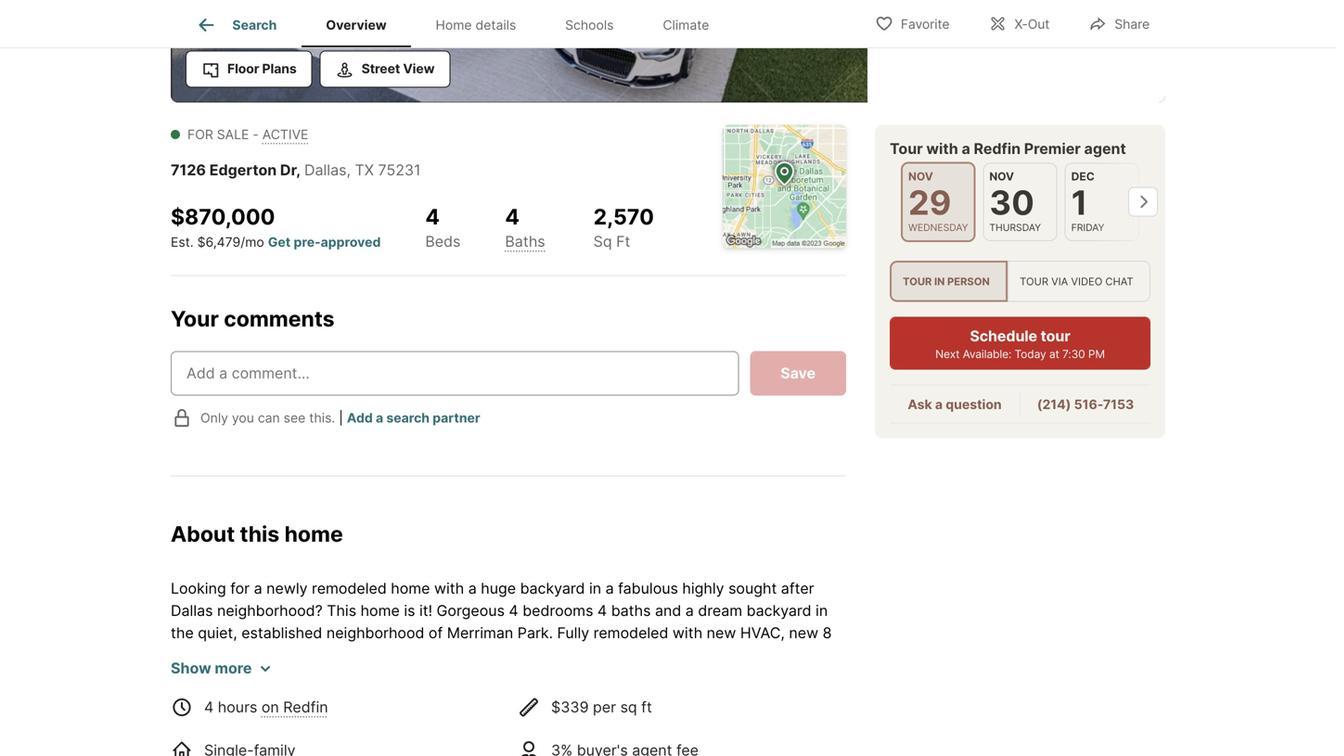 Task type: locate. For each thing, give the bounding box(es) containing it.
0 vertical spatial backyard
[[520, 580, 585, 598]]

backyard
[[520, 580, 585, 598], [747, 602, 812, 620], [243, 691, 308, 709]]

only
[[201, 410, 228, 426]]

open
[[274, 713, 311, 732]]

Add a comment... text field
[[187, 362, 723, 385]]

about
[[171, 521, 235, 547]]

x-
[[1015, 16, 1028, 32]]

$339
[[551, 699, 589, 717]]

1 horizontal spatial in
[[816, 602, 828, 620]]

1 horizontal spatial ,
[[347, 161, 351, 179]]

ask a question
[[908, 397, 1002, 413]]

climate tab
[[639, 3, 734, 47]]

with
[[927, 140, 959, 158], [434, 580, 464, 598], [673, 624, 703, 642], [218, 713, 248, 732]]

on
[[645, 669, 663, 687], [558, 691, 576, 709], [797, 691, 815, 709], [262, 699, 279, 717]]

1 horizontal spatial dallas
[[304, 161, 347, 179]]

home up is at the bottom left
[[391, 580, 430, 598]]

pm
[[1089, 348, 1106, 361]]

nov
[[909, 170, 934, 183], [990, 170, 1015, 183]]

person
[[948, 275, 990, 288]]

tx
[[355, 161, 374, 179]]

photos
[[444, 691, 493, 709]]

0 horizontal spatial 7126 edgerton dr, dallas, tx 75231 image
[[171, 0, 868, 103]]

nov inside the nov 30 thursday
[[990, 170, 1015, 183]]

0 vertical spatial redfin
[[974, 140, 1021, 158]]

wednesday
[[909, 222, 969, 233]]

home up neighborhood
[[361, 602, 400, 620]]

merriman
[[447, 624, 514, 642]]

/mo
[[241, 234, 264, 250]]

2 horizontal spatial backyard
[[747, 602, 812, 620]]

1 vertical spatial remodeled
[[594, 624, 669, 642]]

4 beds
[[426, 204, 461, 250]]

0 horizontal spatial nov
[[909, 170, 934, 183]]

the up foot
[[171, 624, 194, 642]]

friday
[[1072, 222, 1105, 233], [171, 713, 214, 732]]

out
[[1028, 16, 1050, 32]]

nov up wednesday
[[909, 170, 934, 183]]

get pre-approved link
[[268, 234, 381, 250]]

beds
[[426, 232, 461, 250]]

in up bedrooms
[[589, 580, 602, 598]]

1 horizontal spatial 7126 edgerton dr, dallas, tx 75231 image
[[875, 0, 1166, 103]]

dallas right dr on the left top of page
[[304, 161, 347, 179]]

4 up the beds
[[426, 204, 440, 230]]

$6,479
[[197, 234, 241, 250]]

0 horizontal spatial in
[[589, 580, 602, 598]]

0 vertical spatial home
[[285, 521, 343, 547]]

4 inside 4 beds
[[426, 204, 440, 230]]

home right this
[[285, 521, 343, 547]]

7126 edgerton dr , dallas , tx 75231
[[171, 161, 421, 179]]

1 vertical spatial redfin
[[283, 699, 328, 717]]

0 vertical spatial dallas
[[304, 161, 347, 179]]

0 vertical spatial remodeled
[[312, 580, 387, 598]]

street
[[362, 61, 400, 77]]

1 vertical spatial dallas
[[171, 602, 213, 620]]

friday down dec
[[1072, 222, 1105, 233]]

search
[[387, 410, 430, 426]]

2 horizontal spatial in
[[935, 275, 945, 288]]

newly up neighborhood?
[[267, 580, 308, 598]]

north
[[640, 647, 681, 665]]

7153
[[1104, 397, 1135, 413]]

the down north
[[667, 669, 690, 687]]

friday down oversized
[[171, 713, 214, 732]]

2 nov from the left
[[990, 170, 1015, 183]]

it!
[[420, 602, 433, 620]]

0 horizontal spatial newly
[[267, 580, 308, 598]]

the up photos
[[463, 669, 486, 687]]

4 inside 4 baths
[[505, 204, 520, 230]]

outdoors
[[491, 669, 554, 687]]

on down luxurious
[[797, 691, 815, 709]]

dallas down looking on the left bottom of the page
[[171, 602, 213, 620]]

tour up '29'
[[890, 140, 923, 158]]

save button
[[750, 351, 847, 396]]

ask
[[908, 397, 933, 413]]

1 horizontal spatial nov
[[990, 170, 1015, 183]]

list box containing tour in person
[[890, 261, 1151, 302]]

2 vertical spatial backyard
[[243, 691, 308, 709]]

newly up showings
[[694, 669, 735, 687]]

0 vertical spatial friday
[[1072, 222, 1105, 233]]

home
[[285, 521, 343, 547], [391, 580, 430, 598], [361, 602, 400, 620]]

bedrooms
[[523, 602, 594, 620]]

4 baths
[[505, 204, 546, 250]]

favorite button
[[859, 4, 966, 42]]

hvac,
[[741, 624, 785, 642]]

redfin down white
[[283, 699, 328, 717]]

0 horizontal spatial redfin
[[283, 699, 328, 717]]

ask a question link
[[908, 397, 1002, 413]]

29
[[909, 182, 952, 223]]

0 vertical spatial newly
[[267, 580, 308, 598]]

in up 8
[[816, 602, 828, 620]]

overview tab
[[302, 3, 411, 47]]

7126 edgerton dr, dallas, tx 75231 image
[[171, 0, 868, 103], [875, 0, 1166, 103]]

0 horizontal spatial friday
[[171, 713, 214, 732]]

remodeled up this
[[312, 580, 387, 598]]

backyard down from
[[243, 691, 308, 709]]

tab list containing search
[[171, 0, 749, 47]]

, down the active link
[[296, 161, 301, 179]]

$870,000
[[171, 204, 275, 230]]

pre-
[[294, 234, 321, 250]]

backyard up bedrooms
[[520, 580, 585, 598]]

remodeled down baths
[[594, 624, 669, 642]]

None button
[[901, 162, 976, 242], [983, 163, 1058, 241], [1065, 163, 1140, 241], [901, 162, 976, 242], [983, 163, 1058, 241], [1065, 163, 1140, 241]]

4 down 'huge'
[[509, 602, 519, 620]]

$339 per sq ft
[[551, 699, 652, 717]]

nov down tour with a redfin premier agent
[[990, 170, 1015, 183]]

schools tab
[[541, 3, 639, 47]]

premier
[[1025, 140, 1081, 158]]

add
[[347, 410, 373, 426]]

a right add
[[376, 410, 384, 426]]

backyard up hvac,
[[747, 602, 812, 620]]

built
[[739, 669, 770, 687]]

home
[[436, 17, 472, 33]]

question
[[946, 397, 1002, 413]]

4 for 4 beds
[[426, 204, 440, 230]]

1 vertical spatial newly
[[694, 669, 735, 687]]

0 horizontal spatial backyard
[[243, 691, 308, 709]]

,
[[296, 161, 301, 179], [347, 161, 351, 179]]

4 left baths
[[598, 602, 607, 620]]

foot
[[171, 647, 199, 665]]

downtown
[[724, 647, 799, 665]]

2 vertical spatial home
[[361, 602, 400, 620]]

new down dream
[[707, 624, 736, 642]]

1 horizontal spatial remodeled
[[594, 624, 669, 642]]

0 horizontal spatial dallas
[[171, 602, 213, 620]]

nov inside nov 29 wednesday
[[909, 170, 934, 183]]

redfin left premier
[[974, 140, 1021, 158]]

and down 'fabulous'
[[655, 602, 682, 620]]

1 nov from the left
[[909, 170, 934, 183]]

comments
[[224, 306, 335, 332]]

in left person
[[935, 275, 945, 288]]

schools
[[565, 17, 614, 33]]

4 left hours at the bottom left
[[204, 699, 214, 717]]

2 horizontal spatial the
[[667, 669, 690, 687]]

edgerton
[[210, 161, 277, 179]]

climate
[[663, 17, 710, 33]]

street view button
[[320, 51, 451, 88]]

4 for 4 baths
[[505, 204, 520, 230]]

search
[[232, 17, 277, 33]]

tour
[[1041, 327, 1071, 346]]

more.
[[433, 647, 472, 665]]

tab list
[[171, 0, 749, 47]]

to down built
[[742, 691, 756, 709]]

0 horizontal spatial the
[[171, 624, 194, 642]]

home details tab
[[411, 3, 541, 47]]

video
[[1072, 275, 1103, 288]]

save
[[781, 364, 816, 382]]

floor
[[227, 61, 259, 77]]

a
[[962, 140, 971, 158], [936, 397, 943, 413], [376, 410, 384, 426], [254, 580, 262, 598], [469, 580, 477, 598], [606, 580, 614, 598], [686, 602, 694, 620]]

a up 'gorgeous' at bottom left
[[469, 580, 477, 598]]

0 horizontal spatial new
[[707, 624, 736, 642]]

4 up baths link
[[505, 204, 520, 230]]

1 vertical spatial in
[[589, 580, 602, 598]]

park.
[[518, 624, 553, 642]]

, left the tx
[[347, 161, 351, 179]]

1 horizontal spatial new
[[789, 624, 819, 642]]

huge
[[481, 580, 516, 598]]

tour left via on the right
[[1020, 275, 1049, 288]]

2 7126 edgerton dr, dallas, tx 75231 image from the left
[[875, 0, 1166, 103]]

nov 29 wednesday
[[909, 170, 969, 233]]

x-out
[[1015, 16, 1050, 32]]

list box
[[890, 261, 1151, 302]]

via
[[1052, 275, 1069, 288]]

2 , from the left
[[347, 161, 351, 179]]

fully
[[557, 624, 590, 642]]

details
[[476, 17, 516, 33]]

chat
[[1106, 275, 1134, 288]]

tour for tour via video chat
[[1020, 275, 1049, 288]]

0 horizontal spatial ,
[[296, 161, 301, 179]]

7:30
[[1063, 348, 1086, 361]]

and up luxurious
[[803, 647, 830, 665]]

1 vertical spatial friday
[[171, 713, 214, 732]]

1 horizontal spatial redfin
[[974, 140, 1021, 158]]

rock
[[341, 669, 376, 687]]

tour left person
[[903, 275, 932, 288]]

new left 8
[[789, 624, 819, 642]]



Task type: describe. For each thing, give the bounding box(es) containing it.
come
[[515, 691, 554, 709]]

is
[[404, 602, 415, 620]]

x-out button
[[973, 4, 1066, 42]]

fabulous
[[618, 580, 679, 598]]

redfin for a
[[974, 140, 1021, 158]]

show
[[171, 660, 211, 678]]

sq
[[594, 233, 612, 251]]

baths link
[[505, 232, 546, 250]]

tour in person
[[903, 275, 990, 288]]

nov for 30
[[990, 170, 1015, 183]]

tour for tour with a redfin premier agent
[[890, 140, 923, 158]]

on redfin link
[[262, 699, 328, 717]]

be
[[383, 713, 401, 732]]

4 for 4 hours on redfin
[[204, 699, 214, 717]]

to left be
[[365, 713, 379, 732]]

on up sunday. on the left of page
[[558, 691, 576, 709]]

a up nov 29 wednesday
[[962, 140, 971, 158]]

fence,
[[258, 647, 302, 665]]

deck!
[[312, 691, 350, 709]]

hours
[[218, 699, 258, 717]]

a up baths
[[606, 580, 614, 598]]

active link
[[262, 127, 309, 142]]

prime
[[477, 647, 517, 665]]

516-
[[1075, 397, 1104, 413]]

on down from
[[262, 699, 279, 717]]

tour with a redfin premier agent
[[890, 140, 1127, 158]]

available:
[[963, 348, 1012, 361]]

est.
[[171, 234, 194, 250]]

1 horizontal spatial the
[[463, 669, 486, 687]]

ft
[[642, 699, 652, 717]]

next image
[[1129, 187, 1159, 217]]

1 new from the left
[[707, 624, 736, 642]]

hanging
[[558, 669, 614, 687]]

start
[[760, 691, 793, 709]]

thursday
[[990, 222, 1042, 233]]

professional
[[354, 691, 440, 709]]

|
[[339, 410, 343, 426]]

your
[[171, 306, 219, 332]]

sq
[[621, 699, 637, 717]]

for
[[230, 580, 250, 598]]

with up nov 29 wednesday
[[927, 140, 959, 158]]

4 hours on redfin
[[204, 699, 328, 717]]

sought
[[729, 580, 777, 598]]

dr
[[280, 161, 296, 179]]

1 7126 edgerton dr, dallas, tx 75231 image from the left
[[171, 0, 868, 103]]

ft
[[616, 233, 631, 251]]

a right ask
[[936, 397, 943, 413]]

on down north
[[645, 669, 663, 687]]

today
[[1015, 348, 1047, 361]]

map entry image
[[723, 125, 847, 248]]

dream
[[698, 602, 743, 620]]

neighborhood
[[327, 624, 425, 642]]

2,570
[[594, 204, 654, 230]]

with up the park,
[[673, 624, 703, 642]]

dallas inside looking for a newly remodeled home with a huge backyard in a fabulous highly sought after dallas neighborhood? this home is it! gorgeous 4 bedrooms 4 baths and a dream backyard in the quiet, established neighborhood of merriman park. fully remodeled with new hvac, new 8 foot privacy fence, roof and so much more.  prime location close to north park, downtown and just minutes from white rock lake.  enjoy the outdoors hanging out on the newly built luxurious oversized backyard deck! professional photos to come on wednesday, showings to start on friday with an open house to be held saturday and sunday.
[[171, 602, 213, 620]]

and up rock
[[339, 647, 365, 665]]

luxurious
[[774, 669, 837, 687]]

can
[[258, 410, 280, 426]]

at
[[1050, 348, 1060, 361]]

home details
[[436, 17, 516, 33]]

with left the an
[[218, 713, 248, 732]]

see
[[284, 410, 306, 426]]

approved
[[321, 234, 381, 250]]

baths
[[505, 232, 546, 250]]

a down highly
[[686, 602, 694, 620]]

-
[[253, 127, 259, 142]]

you
[[232, 410, 254, 426]]

1 horizontal spatial friday
[[1072, 222, 1105, 233]]

enjoy
[[421, 669, 459, 687]]

a right for
[[254, 580, 262, 598]]

much
[[390, 647, 428, 665]]

this.
[[309, 410, 335, 426]]

to up out
[[622, 647, 636, 665]]

1 horizontal spatial backyard
[[520, 580, 585, 598]]

to down outdoors
[[497, 691, 511, 709]]

| add a search partner
[[339, 410, 481, 426]]

held
[[405, 713, 435, 732]]

1 vertical spatial home
[[391, 580, 430, 598]]

about this home
[[171, 521, 343, 547]]

your comments
[[171, 306, 335, 332]]

tour via video chat
[[1020, 275, 1134, 288]]

just
[[171, 669, 196, 687]]

75231
[[378, 161, 421, 179]]

show more button
[[171, 658, 271, 680]]

favorite
[[901, 16, 950, 32]]

1 , from the left
[[296, 161, 301, 179]]

looking
[[171, 580, 226, 598]]

looking for a newly remodeled home with a huge backyard in a fabulous highly sought after dallas neighborhood? this home is it! gorgeous 4 bedrooms 4 baths and a dream backyard in the quiet, established neighborhood of merriman park. fully remodeled with new hvac, new 8 foot privacy fence, roof and so much more.  prime location close to north park, downtown and just minutes from white rock lake.  enjoy the outdoors hanging out on the newly built luxurious oversized backyard deck! professional photos to come on wednesday, showings to start on friday with an open house to be held saturday and sunday.
[[171, 580, 837, 732]]

2 vertical spatial in
[[816, 602, 828, 620]]

redfin for on
[[283, 699, 328, 717]]

minutes
[[200, 669, 256, 687]]

2 new from the left
[[789, 624, 819, 642]]

overview
[[326, 17, 387, 33]]

nov 30 thursday
[[990, 170, 1042, 233]]

showings
[[670, 691, 738, 709]]

lake.
[[380, 669, 417, 687]]

of
[[429, 624, 443, 642]]

(214) 516-7153 link
[[1038, 397, 1135, 413]]

with up 'gorgeous' at bottom left
[[434, 580, 464, 598]]

1 horizontal spatial newly
[[694, 669, 735, 687]]

(214) 516-7153
[[1038, 397, 1135, 413]]

more
[[215, 660, 252, 678]]

(214)
[[1038, 397, 1072, 413]]

0 vertical spatial in
[[935, 275, 945, 288]]

dec 1 friday
[[1072, 170, 1105, 233]]

tour for tour in person
[[903, 275, 932, 288]]

floor plans button
[[186, 51, 312, 88]]

per
[[593, 699, 616, 717]]

0 horizontal spatial remodeled
[[312, 580, 387, 598]]

street view
[[362, 61, 435, 77]]

gorgeous
[[437, 602, 505, 620]]

this
[[327, 602, 357, 620]]

friday inside looking for a newly remodeled home with a huge backyard in a fabulous highly sought after dallas neighborhood? this home is it! gorgeous 4 bedrooms 4 baths and a dream backyard in the quiet, established neighborhood of merriman park. fully remodeled with new hvac, new 8 foot privacy fence, roof and so much more.  prime location close to north park, downtown and just minutes from white rock lake.  enjoy the outdoors hanging out on the newly built luxurious oversized backyard deck! professional photos to come on wednesday, showings to start on friday with an open house to be held saturday and sunday.
[[171, 713, 214, 732]]

and down come
[[506, 713, 532, 732]]

dec
[[1072, 170, 1095, 183]]

nov for 29
[[909, 170, 934, 183]]

1 vertical spatial backyard
[[747, 602, 812, 620]]



Task type: vqa. For each thing, say whether or not it's contained in the screenshot.
1st Photo of 2004 Arum Dr, Charlotte, NC 28216 from the left
no



